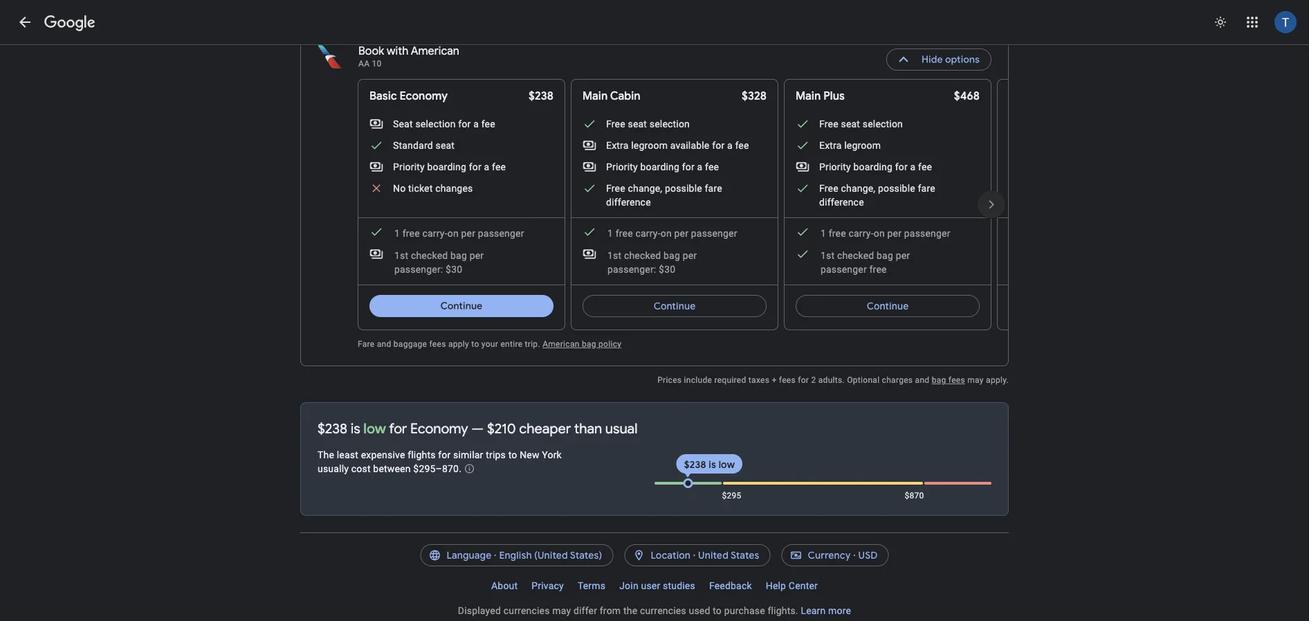 Task type: vqa. For each thing, say whether or not it's contained in the screenshot.
"macarthur park historic district building" on the top left
no



Task type: locate. For each thing, give the bounding box(es) containing it.
join user studies
[[620, 580, 696, 591]]

1 free carry-on per passenger for main plus
[[821, 227, 951, 239]]

and right "fare" at the bottom
[[377, 339, 392, 349]]

1 horizontal spatial seat
[[628, 118, 647, 129]]

plus
[[824, 89, 845, 103]]

economy
[[400, 89, 448, 103], [411, 420, 468, 437]]

passenger for $238
[[478, 227, 525, 239]]

1 checked from the left
[[411, 250, 448, 261]]

boarding down extra legroom available for a fee
[[641, 161, 680, 172]]

may left the 'apply.'
[[968, 375, 984, 385]]

0 horizontal spatial 1 free carry-on per passenger
[[395, 227, 525, 239]]

priority boarding for a fee down extra legroom
[[820, 161, 933, 172]]

main left cabin
[[583, 89, 608, 103]]

low up $295
[[719, 458, 735, 471]]

prices
[[658, 375, 682, 385]]

2 horizontal spatial 1 free carry-on per passenger
[[821, 227, 951, 239]]

priority down extra legroom available for a fee
[[606, 161, 638, 172]]

0 vertical spatial american
[[411, 44, 460, 58]]

to right used
[[713, 605, 722, 616]]

fare
[[705, 182, 723, 194], [918, 182, 936, 194]]

continue button for main plus
[[796, 289, 980, 323]]

0 horizontal spatial selection
[[416, 118, 456, 129]]

and right charges
[[916, 375, 930, 385]]

main for main cabin
[[583, 89, 608, 103]]

1 change, from the left
[[628, 182, 663, 194]]

similar
[[454, 449, 484, 460]]

0 horizontal spatial american
[[411, 44, 460, 58]]

1st checked bag per passenger:
[[395, 250, 484, 275], [608, 250, 697, 275]]

0 horizontal spatial possible
[[665, 182, 703, 194]]

0 horizontal spatial 1st checked bag per passenger:
[[395, 250, 484, 275]]

entire
[[501, 339, 523, 349]]

bag
[[451, 250, 467, 261], [664, 250, 681, 261], [877, 250, 894, 261], [582, 339, 597, 349], [932, 375, 947, 385]]

priority for economy
[[393, 161, 425, 172]]

2 vertical spatial to
[[713, 605, 722, 616]]

available
[[671, 140, 710, 151]]

continue for main plus
[[867, 300, 909, 312]]

free for economy
[[403, 227, 420, 239]]

2 horizontal spatial selection
[[863, 118, 904, 129]]

0 vertical spatial low
[[364, 420, 386, 437]]

2 free seat selection from the left
[[820, 118, 904, 129]]

selection for main cabin
[[650, 118, 690, 129]]

2 main from the left
[[796, 89, 821, 103]]

united
[[699, 549, 729, 561]]

2 possible from the left
[[879, 182, 916, 194]]

2 on from the left
[[661, 227, 672, 239]]

possible down extra legroom
[[879, 182, 916, 194]]

1 passenger: from the left
[[395, 263, 443, 275]]

1 horizontal spatial 1st
[[608, 250, 622, 261]]

main left plus
[[796, 89, 821, 103]]

on for plus
[[874, 227, 885, 239]]

to left your
[[472, 339, 479, 349]]

1 horizontal spatial is
[[709, 458, 717, 471]]

continue
[[441, 300, 483, 312], [654, 300, 696, 312], [867, 300, 909, 312]]

3 boarding from the left
[[854, 161, 893, 172]]

1 priority boarding for a fee from the left
[[393, 161, 506, 172]]

2 continue from the left
[[654, 300, 696, 312]]

3 priority from the left
[[820, 161, 852, 172]]

priority down standard
[[393, 161, 425, 172]]

priority down extra legroom
[[820, 161, 852, 172]]

1 fare from the left
[[705, 182, 723, 194]]

bag for basic economy
[[451, 250, 467, 261]]

1 vertical spatial economy
[[411, 420, 468, 437]]

may left "differ"
[[553, 605, 571, 616]]

for inside the least expensive flights for similar trips to new york usually cost between $295–870.
[[438, 449, 451, 460]]

extra down plus
[[820, 140, 842, 151]]

bag inside 1st checked bag per passenger free
[[877, 250, 894, 261]]

0 horizontal spatial is
[[351, 420, 361, 437]]

1 horizontal spatial boarding
[[641, 161, 680, 172]]

priority boarding for a fee down extra legroom available for a fee
[[606, 161, 719, 172]]

united states
[[699, 549, 760, 561]]

change,
[[628, 182, 663, 194], [842, 182, 876, 194]]

more
[[829, 605, 852, 616]]

on for cabin
[[661, 227, 672, 239]]

2 free change, possible fare difference from the left
[[820, 182, 936, 208]]

2 fare from the left
[[918, 182, 936, 194]]

continue button
[[370, 289, 554, 323], [583, 289, 767, 323], [796, 289, 980, 323]]

1 horizontal spatial free seat selection
[[820, 118, 904, 129]]

0 horizontal spatial continue button
[[370, 289, 554, 323]]

0 horizontal spatial legroom
[[632, 140, 668, 151]]

3 1st from the left
[[821, 250, 835, 261]]

1
[[395, 227, 400, 239], [608, 227, 613, 239], [821, 227, 827, 239]]

american inside "book with american aa 10"
[[411, 44, 460, 58]]

0 horizontal spatial difference
[[606, 196, 651, 208]]

selection up extra legroom available for a fee
[[650, 118, 690, 129]]

a
[[474, 118, 479, 129], [728, 140, 733, 151], [484, 161, 490, 172], [698, 161, 703, 172], [911, 161, 916, 172]]

$238 for $238 is low for economy — $210 cheaper than usual
[[318, 420, 348, 437]]

economy up seat selection for a fee
[[400, 89, 448, 103]]

1 horizontal spatial possible
[[879, 182, 916, 194]]

$238 for $238 is low
[[685, 458, 707, 471]]

for
[[459, 118, 471, 129], [713, 140, 725, 151], [469, 161, 482, 172], [682, 161, 695, 172], [896, 161, 908, 172], [798, 375, 809, 385], [389, 420, 407, 437], [438, 449, 451, 460]]

3 1 free carry-on per passenger from the left
[[821, 227, 951, 239]]

0 horizontal spatial checked
[[411, 250, 448, 261]]

carry- for basic economy
[[423, 227, 448, 239]]

seat
[[628, 118, 647, 129], [842, 118, 861, 129], [436, 140, 455, 151]]

first checked bag costs 30 us dollars per passenger element
[[370, 247, 532, 276], [583, 247, 745, 276]]

possible down extra legroom available for a fee
[[665, 182, 703, 194]]

2 $30 from the left
[[659, 263, 676, 275]]

2 carry- from the left
[[636, 227, 661, 239]]

2 horizontal spatial boarding
[[854, 161, 893, 172]]

passenger
[[478, 227, 525, 239], [691, 227, 738, 239], [905, 227, 951, 239], [821, 263, 867, 275]]

help
[[766, 580, 787, 591]]

0 horizontal spatial priority boarding for a fee
[[393, 161, 506, 172]]

1 horizontal spatial $30
[[659, 263, 676, 275]]

a for basic economy
[[484, 161, 490, 172]]

1 1 free carry-on per passenger from the left
[[395, 227, 525, 239]]

0 vertical spatial may
[[968, 375, 984, 385]]

hide options button
[[887, 43, 992, 76]]

possible for main cabin
[[665, 182, 703, 194]]

1 boarding from the left
[[428, 161, 467, 172]]

fare for $468
[[918, 182, 936, 194]]

0 horizontal spatial change,
[[628, 182, 663, 194]]

0 horizontal spatial extra
[[606, 140, 629, 151]]

2 horizontal spatial $238
[[685, 458, 707, 471]]

1 horizontal spatial change,
[[842, 182, 876, 194]]

0 horizontal spatial free seat selection
[[606, 118, 690, 129]]

free seat selection up extra legroom
[[820, 118, 904, 129]]

1st checked bag per passenger: for main cabin
[[608, 250, 697, 275]]

possible
[[665, 182, 703, 194], [879, 182, 916, 194]]

free seat selection down cabin
[[606, 118, 690, 129]]

the
[[318, 449, 334, 460]]

2 1 free carry-on per passenger from the left
[[608, 227, 738, 239]]

1 extra from the left
[[606, 140, 629, 151]]

american right with
[[411, 44, 460, 58]]

2 priority from the left
[[606, 161, 638, 172]]

displayed
[[458, 605, 501, 616]]

2 boarding from the left
[[641, 161, 680, 172]]

1 horizontal spatial 1st checked bag per passenger:
[[608, 250, 697, 275]]

1 difference from the left
[[606, 196, 651, 208]]

2 horizontal spatial 1
[[821, 227, 827, 239]]

1 horizontal spatial passenger:
[[608, 263, 657, 275]]

fare
[[358, 339, 375, 349]]

on
[[448, 227, 459, 239], [661, 227, 672, 239], [874, 227, 885, 239]]

0 horizontal spatial $238
[[318, 420, 348, 437]]

passenger inside 1st checked bag per passenger free
[[821, 263, 867, 275]]

passenger for $328
[[691, 227, 738, 239]]

1 free carry-on per passenger for main cabin
[[608, 227, 738, 239]]

change, down extra legroom available for a fee
[[628, 182, 663, 194]]

0 vertical spatial and
[[377, 339, 392, 349]]

passenger:
[[395, 263, 443, 275], [608, 263, 657, 275]]

selection up standard seat
[[416, 118, 456, 129]]

fee
[[482, 118, 496, 129], [736, 140, 750, 151], [492, 161, 506, 172], [706, 161, 719, 172], [919, 161, 933, 172]]

2 checked from the left
[[624, 250, 661, 261]]

free for plus
[[829, 227, 847, 239]]

2 horizontal spatial 1st
[[821, 250, 835, 261]]

feedback link
[[703, 575, 759, 597]]

priority boarding for a fee for main plus
[[820, 161, 933, 172]]

per
[[461, 227, 476, 239], [675, 227, 689, 239], [888, 227, 902, 239], [470, 250, 484, 261], [683, 250, 697, 261], [896, 250, 911, 261]]

free change, possible fare difference for cabin
[[606, 182, 723, 208]]

is
[[351, 420, 361, 437], [709, 458, 717, 471]]

0 horizontal spatial priority
[[393, 161, 425, 172]]

privacy
[[532, 580, 564, 591]]

extra down main cabin
[[606, 140, 629, 151]]

difference
[[606, 196, 651, 208], [820, 196, 865, 208]]

first checked bag costs 30 us dollars per passenger element for cabin
[[583, 247, 745, 276]]

extra
[[606, 140, 629, 151], [820, 140, 842, 151]]

boarding down extra legroom
[[854, 161, 893, 172]]

usually
[[318, 463, 349, 474]]

and
[[377, 339, 392, 349], [916, 375, 930, 385]]

2 horizontal spatial to
[[713, 605, 722, 616]]

change, down extra legroom
[[842, 182, 876, 194]]

1 horizontal spatial selection
[[650, 118, 690, 129]]

expensive
[[361, 449, 405, 460]]

0 horizontal spatial main
[[583, 89, 608, 103]]

fees left the 'apply.'
[[949, 375, 966, 385]]

10
[[372, 59, 382, 69]]

1 carry- from the left
[[423, 227, 448, 239]]

join user studies link
[[613, 575, 703, 597]]

1 1st from the left
[[395, 250, 409, 261]]

2 1st checked bag per passenger: from the left
[[608, 250, 697, 275]]

least
[[337, 449, 359, 460]]

2 horizontal spatial carry-
[[849, 227, 874, 239]]

priority boarding for a fee up changes
[[393, 161, 506, 172]]

legroom for main cabin
[[632, 140, 668, 151]]

1 vertical spatial and
[[916, 375, 930, 385]]

free
[[606, 118, 626, 129], [820, 118, 839, 129], [606, 182, 626, 194], [820, 182, 839, 194]]

$238 is low
[[685, 458, 735, 471]]

1 horizontal spatial priority
[[606, 161, 638, 172]]

2 horizontal spatial on
[[874, 227, 885, 239]]

boarding for basic economy
[[428, 161, 467, 172]]

0 horizontal spatial carry-
[[423, 227, 448, 239]]

3 selection from the left
[[863, 118, 904, 129]]

fees right +
[[779, 375, 796, 385]]

1 horizontal spatial free change, possible fare difference
[[820, 182, 936, 208]]

0 horizontal spatial boarding
[[428, 161, 467, 172]]

1 horizontal spatial checked
[[624, 250, 661, 261]]

0 horizontal spatial passenger:
[[395, 263, 443, 275]]

fare left next icon
[[918, 182, 936, 194]]

2 extra from the left
[[820, 140, 842, 151]]

2 continue button from the left
[[583, 289, 767, 323]]

1 first checked bag costs 30 us dollars per passenger element from the left
[[370, 247, 532, 276]]

$238
[[529, 89, 554, 103], [318, 420, 348, 437], [685, 458, 707, 471]]

0 horizontal spatial $30
[[446, 263, 463, 275]]

1st inside 1st checked bag per passenger free
[[821, 250, 835, 261]]

terms
[[578, 580, 606, 591]]

fee for main cabin
[[706, 161, 719, 172]]

1 $30 from the left
[[446, 263, 463, 275]]

1 free carry-on per passenger
[[395, 227, 525, 239], [608, 227, 738, 239], [821, 227, 951, 239]]

currencies down privacy link
[[504, 605, 550, 616]]

1 vertical spatial may
[[553, 605, 571, 616]]

$295
[[722, 491, 742, 501]]

3 checked from the left
[[838, 250, 875, 261]]

economy up the 'flights'
[[411, 420, 468, 437]]

to left new
[[509, 449, 518, 460]]

american right 'trip.' at the bottom of page
[[543, 339, 580, 349]]

2 horizontal spatial continue
[[867, 300, 909, 312]]

1 vertical spatial american
[[543, 339, 580, 349]]

legroom for main plus
[[845, 140, 881, 151]]

1 horizontal spatial legroom
[[845, 140, 881, 151]]

1 possible from the left
[[665, 182, 703, 194]]

passenger for $468
[[905, 227, 951, 239]]

1 1 from the left
[[395, 227, 400, 239]]

main plus
[[796, 89, 845, 103]]

0 horizontal spatial low
[[364, 420, 386, 437]]

priority for plus
[[820, 161, 852, 172]]

with
[[387, 44, 409, 58]]

2 priority boarding for a fee from the left
[[606, 161, 719, 172]]

0 horizontal spatial fees
[[430, 339, 446, 349]]

1 vertical spatial $238
[[318, 420, 348, 437]]

2 selection from the left
[[650, 118, 690, 129]]

2 horizontal spatial priority
[[820, 161, 852, 172]]

boarding
[[428, 161, 467, 172], [641, 161, 680, 172], [854, 161, 893, 172]]

2 horizontal spatial continue button
[[796, 289, 980, 323]]

1 horizontal spatial extra
[[820, 140, 842, 151]]

1 free change, possible fare difference from the left
[[606, 182, 723, 208]]

0 horizontal spatial 1
[[395, 227, 400, 239]]

terms link
[[571, 575, 613, 597]]

2 1 from the left
[[608, 227, 613, 239]]

hide
[[922, 53, 943, 66]]

usual
[[606, 420, 638, 437]]

legroom down plus
[[845, 140, 881, 151]]

fare down available
[[705, 182, 723, 194]]

1 horizontal spatial low
[[719, 458, 735, 471]]

2 horizontal spatial fees
[[949, 375, 966, 385]]

3 continue button from the left
[[796, 289, 980, 323]]

free change, possible fare difference
[[606, 182, 723, 208], [820, 182, 936, 208]]

0 horizontal spatial fare
[[705, 182, 723, 194]]

1 horizontal spatial american
[[543, 339, 580, 349]]

from
[[600, 605, 621, 616]]

0 horizontal spatial currencies
[[504, 605, 550, 616]]

1 horizontal spatial main
[[796, 89, 821, 103]]

1 horizontal spatial to
[[509, 449, 518, 460]]

1 horizontal spatial fare
[[918, 182, 936, 194]]

1 selection from the left
[[416, 118, 456, 129]]

0 vertical spatial to
[[472, 339, 479, 349]]

boarding up changes
[[428, 161, 467, 172]]

$870
[[905, 491, 925, 501]]

1 horizontal spatial 1 free carry-on per passenger
[[608, 227, 738, 239]]

studies
[[663, 580, 696, 591]]

1 on from the left
[[448, 227, 459, 239]]

1 horizontal spatial continue button
[[583, 289, 767, 323]]

2 difference from the left
[[820, 196, 865, 208]]

seat up extra legroom
[[842, 118, 861, 129]]

1 horizontal spatial first checked bag costs 30 us dollars per passenger element
[[583, 247, 745, 276]]

low up expensive
[[364, 420, 386, 437]]

seat down seat selection for a fee
[[436, 140, 455, 151]]

bag for main cabin
[[664, 250, 681, 261]]

2 passenger: from the left
[[608, 263, 657, 275]]

1 vertical spatial is
[[709, 458, 717, 471]]

1 horizontal spatial $238
[[529, 89, 554, 103]]

a for main cabin
[[698, 161, 703, 172]]

2 vertical spatial $238
[[685, 458, 707, 471]]

than
[[574, 420, 602, 437]]

0 horizontal spatial 1st
[[395, 250, 409, 261]]

free change, possible fare difference down extra legroom
[[820, 182, 936, 208]]

free change, possible fare difference for plus
[[820, 182, 936, 208]]

1 horizontal spatial on
[[661, 227, 672, 239]]

possible for main plus
[[879, 182, 916, 194]]

1 free seat selection from the left
[[606, 118, 690, 129]]

1 horizontal spatial continue
[[654, 300, 696, 312]]

2 horizontal spatial priority boarding for a fee
[[820, 161, 933, 172]]

0 vertical spatial is
[[351, 420, 361, 437]]

learn more about price insights image
[[464, 463, 475, 474]]

main
[[583, 89, 608, 103], [796, 89, 821, 103]]

2 currencies from the left
[[640, 605, 687, 616]]

to
[[472, 339, 479, 349], [509, 449, 518, 460], [713, 605, 722, 616]]

currencies down join user studies link
[[640, 605, 687, 616]]

is for $238 is low for economy — $210 cheaper than usual
[[351, 420, 361, 437]]

2 legroom from the left
[[845, 140, 881, 151]]

3 on from the left
[[874, 227, 885, 239]]

1st for cabin
[[608, 250, 622, 261]]

free
[[403, 227, 420, 239], [616, 227, 633, 239], [829, 227, 847, 239], [870, 263, 887, 275]]

checked inside 1st checked bag per passenger free
[[838, 250, 875, 261]]

0 horizontal spatial free change, possible fare difference
[[606, 182, 723, 208]]

fee for basic economy
[[492, 161, 506, 172]]

2 horizontal spatial seat
[[842, 118, 861, 129]]

1 horizontal spatial carry-
[[636, 227, 661, 239]]

0 horizontal spatial continue
[[441, 300, 483, 312]]

1 1st checked bag per passenger: from the left
[[395, 250, 484, 275]]

legroom left available
[[632, 140, 668, 151]]

2 first checked bag costs 30 us dollars per passenger element from the left
[[583, 247, 745, 276]]

fare for $328
[[705, 182, 723, 194]]

1 priority from the left
[[393, 161, 425, 172]]

2 horizontal spatial checked
[[838, 250, 875, 261]]

0 horizontal spatial on
[[448, 227, 459, 239]]

is for $238 is low
[[709, 458, 717, 471]]

free change, possible fare difference down extra legroom available for a fee
[[606, 182, 723, 208]]

1 main from the left
[[583, 89, 608, 103]]

seat down cabin
[[628, 118, 647, 129]]

privacy link
[[525, 575, 571, 597]]

1 horizontal spatial priority boarding for a fee
[[606, 161, 719, 172]]

carry-
[[423, 227, 448, 239], [636, 227, 661, 239], [849, 227, 874, 239]]

1 vertical spatial to
[[509, 449, 518, 460]]

1 legroom from the left
[[632, 140, 668, 151]]

1 vertical spatial low
[[719, 458, 735, 471]]

differ
[[574, 605, 598, 616]]

difference for main cabin
[[606, 196, 651, 208]]

legroom
[[632, 140, 668, 151], [845, 140, 881, 151]]

fees left 'apply'
[[430, 339, 446, 349]]

selection up extra legroom
[[863, 118, 904, 129]]

low for $238 is low for economy — $210 cheaper than usual
[[364, 420, 386, 437]]

1 horizontal spatial 1
[[608, 227, 613, 239]]

2 1st from the left
[[608, 250, 622, 261]]

3 1 from the left
[[821, 227, 827, 239]]

3 carry- from the left
[[849, 227, 874, 239]]

location
[[651, 549, 691, 561]]

2 change, from the left
[[842, 182, 876, 194]]

3 continue from the left
[[867, 300, 909, 312]]

3 priority boarding for a fee from the left
[[820, 161, 933, 172]]



Task type: describe. For each thing, give the bounding box(es) containing it.
1 continue button from the left
[[370, 289, 554, 323]]

change, for main plus
[[842, 182, 876, 194]]

priority boarding for a fee for basic economy
[[393, 161, 506, 172]]

passenger: for economy
[[395, 263, 443, 275]]

carry- for main cabin
[[636, 227, 661, 239]]

0 horizontal spatial may
[[553, 605, 571, 616]]

1 for cabin
[[608, 227, 613, 239]]

center
[[789, 580, 818, 591]]

extra legroom
[[820, 140, 881, 151]]

join
[[620, 580, 639, 591]]

book
[[359, 44, 384, 58]]

seat selection for a fee
[[393, 118, 496, 129]]

next image
[[976, 188, 1009, 221]]

free seat selection for main plus
[[820, 118, 904, 129]]

include
[[684, 375, 713, 385]]

1 currencies from the left
[[504, 605, 550, 616]]

boarding for main plus
[[854, 161, 893, 172]]

no
[[393, 182, 406, 194]]

1 horizontal spatial may
[[968, 375, 984, 385]]

(united
[[535, 549, 568, 561]]

help center
[[766, 580, 818, 591]]

—
[[472, 420, 484, 437]]

2
[[812, 375, 817, 385]]

york
[[542, 449, 562, 460]]

$30 for basic economy
[[446, 263, 463, 275]]

extra legroom available for a fee
[[606, 140, 750, 151]]

priority for cabin
[[606, 161, 638, 172]]

english (united states)
[[499, 549, 603, 561]]

go back image
[[17, 14, 33, 30]]

the
[[624, 605, 638, 616]]

aa
[[359, 59, 370, 69]]

currency
[[808, 549, 851, 561]]

1 continue from the left
[[441, 300, 483, 312]]

checked for plus
[[838, 250, 875, 261]]

prices include required taxes + fees for 2 adults. optional charges and bag fees may apply.
[[658, 375, 1009, 385]]

cheaper
[[519, 420, 571, 437]]

flights.
[[768, 605, 799, 616]]

1 for economy
[[395, 227, 400, 239]]

taxes
[[749, 375, 770, 385]]

change, for main cabin
[[628, 182, 663, 194]]

flights
[[408, 449, 436, 460]]

boarding for main cabin
[[641, 161, 680, 172]]

$328
[[742, 89, 767, 103]]

checked for cabin
[[624, 250, 661, 261]]

american bag policy link
[[543, 339, 622, 349]]

cabin
[[611, 89, 641, 103]]

1st for economy
[[395, 250, 409, 261]]

states
[[731, 549, 760, 561]]

free for cabin
[[616, 227, 633, 239]]

$468
[[955, 89, 980, 103]]

standard seat
[[393, 140, 455, 151]]

basic economy
[[370, 89, 448, 103]]

priority boarding for a fee for main cabin
[[606, 161, 719, 172]]

0 vertical spatial economy
[[400, 89, 448, 103]]

trip.
[[525, 339, 541, 349]]

your
[[482, 339, 499, 349]]

used
[[689, 605, 711, 616]]

bag fees button
[[932, 375, 966, 385]]

selection for main plus
[[863, 118, 904, 129]]

0 horizontal spatial and
[[377, 339, 392, 349]]

between
[[373, 463, 411, 474]]

adults.
[[819, 375, 845, 385]]

trips
[[486, 449, 506, 460]]

0 horizontal spatial seat
[[436, 140, 455, 151]]

change appearance image
[[1205, 6, 1238, 39]]

fare and baggage fees apply to your entire trip. american bag policy
[[358, 339, 622, 349]]

first checked bag per passenger is free element
[[796, 247, 958, 276]]

optional
[[848, 375, 880, 385]]

fee for main plus
[[919, 161, 933, 172]]

usd
[[859, 549, 878, 561]]

per inside 1st checked bag per passenger free
[[896, 250, 911, 261]]

1st checked bag per passenger: for basic economy
[[395, 250, 484, 275]]

changes
[[436, 182, 473, 194]]

$210
[[487, 420, 516, 437]]

purchase
[[725, 605, 766, 616]]

difference for main plus
[[820, 196, 865, 208]]

$30 for main cabin
[[659, 263, 676, 275]]

1 free carry-on per passenger for basic economy
[[395, 227, 525, 239]]

about
[[492, 580, 518, 591]]

bag for main plus
[[877, 250, 894, 261]]

1st checked bag per passenger free
[[821, 250, 911, 275]]

hide options
[[922, 53, 980, 66]]

free inside 1st checked bag per passenger free
[[870, 263, 887, 275]]

main for main plus
[[796, 89, 821, 103]]

1 for plus
[[821, 227, 827, 239]]

continue button for main cabin
[[583, 289, 767, 323]]

checked for economy
[[411, 250, 448, 261]]

help center link
[[759, 575, 825, 597]]

user
[[641, 580, 661, 591]]

standard
[[393, 140, 433, 151]]

free seat selection for main cabin
[[606, 118, 690, 129]]

extra for plus
[[820, 140, 842, 151]]

required
[[715, 375, 747, 385]]

policy
[[599, 339, 622, 349]]

extra for cabin
[[606, 140, 629, 151]]

carry- for main plus
[[849, 227, 874, 239]]

on for economy
[[448, 227, 459, 239]]

basic
[[370, 89, 397, 103]]

the least expensive flights for similar trips to new york usually cost between $295–870.
[[318, 449, 562, 474]]

to inside the least expensive flights for similar trips to new york usually cost between $295–870.
[[509, 449, 518, 460]]

1 horizontal spatial fees
[[779, 375, 796, 385]]

charges
[[882, 375, 913, 385]]

language
[[447, 549, 492, 561]]

book with american aa 10
[[359, 44, 460, 69]]

new
[[520, 449, 540, 460]]

seat
[[393, 118, 413, 129]]

seat for main cabin
[[628, 118, 647, 129]]

Flight number AA 10 text field
[[359, 59, 382, 69]]

low for $238 is low
[[719, 458, 735, 471]]

a for main plus
[[911, 161, 916, 172]]

main cabin
[[583, 89, 641, 103]]

1 horizontal spatial and
[[916, 375, 930, 385]]

$295–870.
[[414, 463, 462, 474]]

english
[[499, 549, 532, 561]]

about link
[[485, 575, 525, 597]]

1st for plus
[[821, 250, 835, 261]]

0 horizontal spatial to
[[472, 339, 479, 349]]

continue for main cabin
[[654, 300, 696, 312]]

seat for main plus
[[842, 118, 861, 129]]

apply.
[[987, 375, 1009, 385]]

feedback
[[710, 580, 752, 591]]

$238 is low for economy — $210 cheaper than usual
[[318, 420, 638, 437]]

states)
[[570, 549, 603, 561]]

displayed currencies may differ from the currencies used to purchase flights. learn more
[[458, 605, 852, 616]]

cost
[[352, 463, 371, 474]]

ticket
[[408, 182, 433, 194]]

+
[[772, 375, 777, 385]]

apply
[[449, 339, 469, 349]]

$238 for $238
[[529, 89, 554, 103]]

options
[[946, 53, 980, 66]]

no ticket changes
[[393, 182, 473, 194]]

baggage
[[394, 339, 427, 349]]

first checked bag costs 30 us dollars per passenger element for economy
[[370, 247, 532, 276]]

passenger: for cabin
[[608, 263, 657, 275]]



